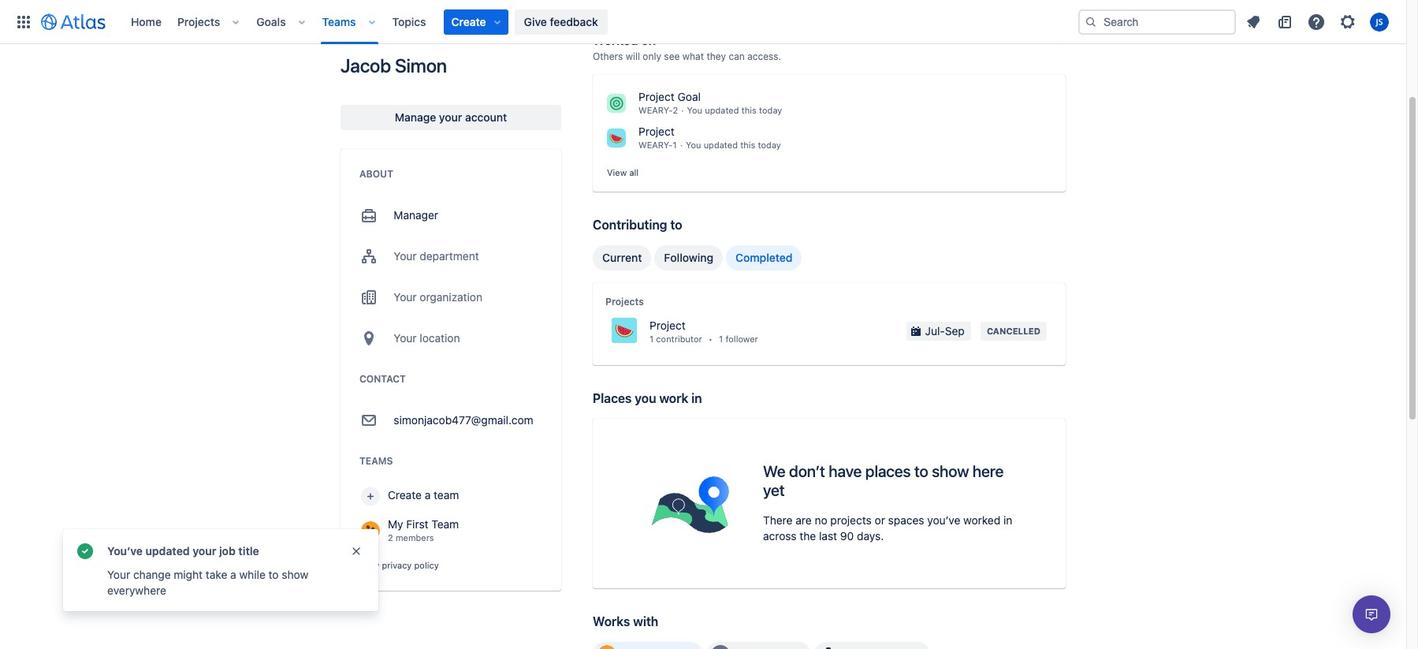 Task type: vqa. For each thing, say whether or not it's contained in the screenshot.
you've
yes



Task type: describe. For each thing, give the bounding box(es) containing it.
or
[[875, 514, 886, 527]]

jul-
[[926, 324, 946, 337]]

simon
[[395, 54, 447, 77]]

you've updated your job title
[[107, 544, 259, 558]]

first
[[406, 517, 429, 531]]

weary-2
[[639, 105, 678, 115]]

you've
[[107, 544, 143, 558]]

manage your account
[[395, 110, 507, 124]]

1 vertical spatial your
[[193, 544, 216, 558]]

completed button
[[726, 245, 803, 270]]

home
[[131, 15, 162, 28]]

give feedback button
[[515, 9, 608, 34]]

contact
[[360, 373, 406, 385]]

title
[[238, 544, 259, 558]]

your inside manage your account link
[[439, 110, 462, 124]]

show inside we don't have places to show here yet
[[932, 462, 970, 480]]

goals
[[257, 15, 286, 28]]

show inside your change might take a while to show everywhere
[[282, 568, 309, 581]]

create a team button
[[360, 480, 543, 512]]

1 vertical spatial projects
[[606, 296, 644, 307]]

1 follower
[[719, 333, 759, 344]]

group containing current
[[593, 245, 803, 270]]

follower
[[726, 333, 759, 344]]

yet
[[763, 481, 785, 499]]

account image
[[1371, 12, 1390, 31]]

you for project goal
[[687, 105, 703, 115]]

what
[[683, 50, 704, 62]]

privacy
[[382, 560, 412, 570]]

topics
[[392, 15, 426, 28]]

everywhere
[[107, 584, 166, 597]]

1 vertical spatial project
[[639, 125, 675, 138]]

current button
[[593, 245, 652, 270]]

2 vertical spatial updated
[[146, 544, 190, 558]]

members
[[396, 532, 434, 543]]

might
[[174, 568, 203, 581]]

1 vertical spatial teams
[[360, 455, 393, 467]]

across
[[763, 529, 797, 543]]

your for your organization
[[394, 290, 417, 304]]

your organization
[[394, 290, 483, 304]]

worked
[[593, 33, 639, 47]]

contributing to
[[593, 217, 683, 232]]

create for create a team
[[388, 488, 422, 502]]

places
[[593, 391, 632, 405]]

home link
[[126, 9, 166, 34]]

view privacy policy
[[360, 560, 439, 570]]

a inside 'button'
[[425, 488, 431, 502]]

goals link
[[252, 9, 291, 34]]

1 for 1 follower
[[719, 333, 723, 344]]

you've
[[928, 514, 961, 527]]

account
[[465, 110, 507, 124]]

jacob simon
[[341, 54, 447, 77]]

Search field
[[1079, 9, 1237, 34]]

you for project
[[686, 140, 702, 150]]

will
[[626, 50, 640, 62]]

contributing
[[593, 217, 668, 232]]

1 for 1 contributor
[[650, 333, 654, 344]]

are
[[796, 514, 812, 527]]

2 vertical spatial project
[[650, 318, 686, 332]]

view for places you work in
[[360, 560, 380, 570]]

settings image
[[1339, 12, 1358, 31]]

0 vertical spatial view all
[[1027, 33, 1066, 47]]

we
[[763, 462, 786, 480]]

help image
[[1308, 12, 1327, 31]]

jacob
[[341, 54, 391, 77]]

there are no projects or spaces you've worked in across the last 90 days.
[[763, 514, 1013, 543]]

switch to... image
[[14, 12, 33, 31]]

today for project
[[758, 140, 781, 150]]

jul-sep
[[926, 324, 965, 337]]

simonjacob477@gmail.com
[[394, 413, 534, 427]]

create for create
[[452, 15, 486, 28]]

0 vertical spatial view
[[1027, 33, 1052, 47]]

location
[[420, 331, 460, 345]]

contributor
[[656, 333, 703, 344]]

no
[[815, 514, 828, 527]]

on
[[642, 33, 656, 47]]

projects inside top 'element'
[[177, 15, 220, 28]]

0 horizontal spatial view all
[[607, 167, 639, 177]]

your for your department
[[394, 249, 417, 263]]

organization
[[420, 290, 483, 304]]

you
[[635, 391, 657, 405]]

can
[[729, 50, 745, 62]]

your department
[[394, 249, 479, 263]]

here
[[973, 462, 1004, 480]]

places you work in
[[593, 391, 702, 405]]

give feedback
[[524, 15, 599, 28]]

project goal
[[639, 90, 701, 103]]

weary-1
[[639, 140, 677, 150]]

view for projects
[[607, 167, 627, 177]]

create button
[[444, 9, 508, 34]]

teams inside top 'element'
[[322, 15, 356, 28]]

access.
[[748, 50, 782, 62]]

to inside your change might take a while to show everywhere
[[269, 568, 279, 581]]

projects link
[[173, 9, 225, 34]]

works
[[593, 614, 630, 628]]



Task type: locate. For each thing, give the bounding box(es) containing it.
0 vertical spatial all
[[1055, 33, 1066, 47]]

open intercom messenger image
[[1363, 605, 1382, 624]]

weary-
[[639, 105, 673, 115], [639, 140, 673, 150]]

1 horizontal spatial your
[[439, 110, 462, 124]]

0 horizontal spatial show
[[282, 568, 309, 581]]

following button
[[655, 245, 723, 270]]

team
[[434, 488, 459, 502]]

a left team
[[425, 488, 431, 502]]

0 horizontal spatial to
[[269, 568, 279, 581]]

your for your change might take a while to show everywhere
[[107, 568, 130, 581]]

banner
[[0, 0, 1407, 44]]

a
[[425, 488, 431, 502], [230, 568, 236, 581]]

1 vertical spatial weary-
[[639, 140, 673, 150]]

create up my
[[388, 488, 422, 502]]

manage
[[395, 110, 436, 124]]

1 vertical spatial create
[[388, 488, 422, 502]]

show right 'while'
[[282, 568, 309, 581]]

search image
[[1085, 15, 1098, 28]]

updated for project
[[704, 140, 738, 150]]

dismiss image
[[350, 545, 363, 558]]

group
[[593, 245, 803, 270], [593, 642, 931, 649]]

job
[[219, 544, 236, 558]]

1 down weary-2
[[673, 140, 677, 150]]

we don't have places to show here yet
[[763, 462, 1004, 499]]

your left the job
[[193, 544, 216, 558]]

there
[[763, 514, 793, 527]]

2 horizontal spatial to
[[915, 462, 929, 480]]

2 horizontal spatial view
[[1027, 33, 1052, 47]]

0 vertical spatial you
[[687, 105, 703, 115]]

worked on
[[593, 33, 656, 47]]

projects down current button
[[606, 296, 644, 307]]

have
[[829, 462, 862, 480]]

you updated this today
[[687, 105, 783, 115], [686, 140, 781, 150]]

following
[[664, 251, 714, 264]]

projects
[[177, 15, 220, 28], [606, 296, 644, 307]]

notifications image
[[1245, 12, 1264, 31]]

2 down my
[[388, 532, 393, 543]]

0 vertical spatial 2
[[673, 105, 678, 115]]

they
[[707, 50, 727, 62]]

project up 1 contributor
[[650, 318, 686, 332]]

view privacy policy link
[[360, 560, 439, 570]]

teams
[[322, 15, 356, 28], [360, 455, 393, 467]]

to right places
[[915, 462, 929, 480]]

1 left follower
[[719, 333, 723, 344]]

0 vertical spatial updated
[[705, 105, 739, 115]]

work
[[660, 391, 689, 405]]

1 vertical spatial view all link
[[607, 166, 639, 179]]

works with
[[593, 614, 659, 628]]

0 vertical spatial you updated this today
[[687, 105, 783, 115]]

places
[[866, 462, 911, 480]]

projects right home
[[177, 15, 220, 28]]

in inside the there are no projects or spaces you've worked in across the last 90 days.
[[1004, 514, 1013, 527]]

1 horizontal spatial 1
[[673, 140, 677, 150]]

with
[[633, 614, 659, 628]]

you right weary-1
[[686, 140, 702, 150]]

team
[[432, 517, 459, 531]]

1 horizontal spatial view all link
[[1027, 33, 1066, 47]]

only
[[643, 50, 662, 62]]

your change might take a while to show everywhere
[[107, 568, 309, 597]]

sep
[[946, 324, 965, 337]]

0 horizontal spatial all
[[630, 167, 639, 177]]

0 vertical spatial view all link
[[1027, 33, 1066, 47]]

teams link
[[318, 9, 361, 34]]

0 horizontal spatial view all link
[[607, 166, 639, 179]]

0 vertical spatial create
[[452, 15, 486, 28]]

create inside create a team 'button'
[[388, 488, 422, 502]]

department
[[420, 249, 479, 263]]

0 vertical spatial show
[[932, 462, 970, 480]]

this
[[742, 105, 757, 115], [741, 140, 756, 150]]

you updated this today for project
[[686, 140, 781, 150]]

1 vertical spatial show
[[282, 568, 309, 581]]

1 weary- from the top
[[639, 105, 673, 115]]

2 horizontal spatial 1
[[719, 333, 723, 344]]

banner containing home
[[0, 0, 1407, 44]]

weary- down project goal
[[639, 105, 673, 115]]

while
[[239, 568, 266, 581]]

your for your location
[[394, 331, 417, 345]]

view all
[[1027, 33, 1066, 47], [607, 167, 639, 177]]

to inside we don't have places to show here yet
[[915, 462, 929, 480]]

2 inside my first team 2 members
[[388, 532, 393, 543]]

1 vertical spatial a
[[230, 568, 236, 581]]

change
[[133, 568, 171, 581]]

2 group from the top
[[593, 642, 931, 649]]

1 horizontal spatial in
[[1004, 514, 1013, 527]]

1 vertical spatial you updated this today
[[686, 140, 781, 150]]

0 vertical spatial this
[[742, 105, 757, 115]]

don't
[[790, 462, 826, 480]]

others will only see what they can access.
[[593, 50, 782, 62]]

1 horizontal spatial to
[[671, 217, 683, 232]]

to
[[671, 217, 683, 232], [915, 462, 929, 480], [269, 568, 279, 581]]

create inside create popup button
[[452, 15, 486, 28]]

show left here
[[932, 462, 970, 480]]

0 horizontal spatial create
[[388, 488, 422, 502]]

you
[[687, 105, 703, 115], [686, 140, 702, 150]]

1 group from the top
[[593, 245, 803, 270]]

project up weary-1
[[639, 125, 675, 138]]

2 vertical spatial to
[[269, 568, 279, 581]]

0 vertical spatial weary-
[[639, 105, 673, 115]]

0 horizontal spatial 2
[[388, 532, 393, 543]]

your left "location"
[[394, 331, 417, 345]]

your down manager
[[394, 249, 417, 263]]

0 vertical spatial in
[[692, 391, 702, 405]]

projects
[[831, 514, 872, 527]]

0 vertical spatial today
[[760, 105, 783, 115]]

to right 'while'
[[269, 568, 279, 581]]

teams up the jacob
[[322, 15, 356, 28]]

updated for project goal
[[705, 105, 739, 115]]

project up weary-2
[[639, 90, 675, 103]]

1 horizontal spatial teams
[[360, 455, 393, 467]]

weary- down weary-2
[[639, 140, 673, 150]]

feedback
[[550, 15, 599, 28]]

in
[[692, 391, 702, 405], [1004, 514, 1013, 527]]

90
[[841, 529, 854, 543]]

goal
[[678, 90, 701, 103]]

1 horizontal spatial create
[[452, 15, 486, 28]]

1 vertical spatial you
[[686, 140, 702, 150]]

your up everywhere
[[107, 568, 130, 581]]

spaces
[[889, 514, 925, 527]]

a right take
[[230, 568, 236, 581]]

1 vertical spatial view all
[[607, 167, 639, 177]]

updated right weary-1
[[704, 140, 738, 150]]

1 horizontal spatial all
[[1055, 33, 1066, 47]]

this for project
[[741, 140, 756, 150]]

0 vertical spatial teams
[[322, 15, 356, 28]]

topics link
[[388, 9, 431, 34]]

to up following
[[671, 217, 683, 232]]

teams up create a team
[[360, 455, 393, 467]]

your right manage
[[439, 110, 462, 124]]

you updated this today for project goal
[[687, 105, 783, 115]]

0 vertical spatial your
[[439, 110, 462, 124]]

cancelled
[[987, 326, 1041, 336]]

2
[[673, 105, 678, 115], [388, 532, 393, 543]]

0 horizontal spatial teams
[[322, 15, 356, 28]]

1 horizontal spatial view
[[607, 167, 627, 177]]

2 down project goal
[[673, 105, 678, 115]]

days.
[[857, 529, 884, 543]]

worked
[[964, 514, 1001, 527]]

0 horizontal spatial 1
[[650, 333, 654, 344]]

weary- for project
[[639, 140, 673, 150]]

1 vertical spatial to
[[915, 462, 929, 480]]

in right worked in the bottom right of the page
[[1004, 514, 1013, 527]]

1 horizontal spatial a
[[425, 488, 431, 502]]

take
[[206, 568, 227, 581]]

1 vertical spatial group
[[593, 642, 931, 649]]

0 vertical spatial a
[[425, 488, 431, 502]]

1 horizontal spatial 2
[[673, 105, 678, 115]]

1 left contributor
[[650, 333, 654, 344]]

0 horizontal spatial view
[[360, 560, 380, 570]]

1 contributor
[[650, 333, 703, 344]]

your left the "organization"
[[394, 290, 417, 304]]

view
[[1027, 33, 1052, 47], [607, 167, 627, 177], [360, 560, 380, 570]]

my
[[388, 517, 403, 531]]

1 horizontal spatial projects
[[606, 296, 644, 307]]

create right topics
[[452, 15, 486, 28]]

about
[[360, 168, 394, 180]]

1 horizontal spatial show
[[932, 462, 970, 480]]

updated up change
[[146, 544, 190, 558]]

policy
[[414, 560, 439, 570]]

0 vertical spatial group
[[593, 245, 803, 270]]

1 vertical spatial view
[[607, 167, 627, 177]]

1 horizontal spatial view all
[[1027, 33, 1066, 47]]

0 horizontal spatial your
[[193, 544, 216, 558]]

0 horizontal spatial a
[[230, 568, 236, 581]]

in right work
[[692, 391, 702, 405]]

today for project goal
[[760, 105, 783, 115]]

show
[[932, 462, 970, 480], [282, 568, 309, 581]]

my first team 2 members
[[388, 517, 459, 543]]

view all link
[[1027, 33, 1066, 47], [607, 166, 639, 179]]

1 vertical spatial this
[[741, 140, 756, 150]]

updated down they
[[705, 105, 739, 115]]

see
[[664, 50, 680, 62]]

1 vertical spatial 2
[[388, 532, 393, 543]]

1 vertical spatial all
[[630, 167, 639, 177]]

this for project goal
[[742, 105, 757, 115]]

0 vertical spatial to
[[671, 217, 683, 232]]

weary- for project goal
[[639, 105, 673, 115]]

you down goal
[[687, 105, 703, 115]]

2 weary- from the top
[[639, 140, 673, 150]]

0 horizontal spatial in
[[692, 391, 702, 405]]

a inside your change might take a while to show everywhere
[[230, 568, 236, 581]]

1 vertical spatial updated
[[704, 140, 738, 150]]

your inside your change might take a while to show everywhere
[[107, 568, 130, 581]]

1 vertical spatial today
[[758, 140, 781, 150]]

create a team
[[388, 488, 459, 502]]

completed
[[736, 251, 793, 264]]

your
[[439, 110, 462, 124], [193, 544, 216, 558]]

create
[[452, 15, 486, 28], [388, 488, 422, 502]]

your location
[[394, 331, 460, 345]]

manage your account link
[[341, 105, 562, 130]]

0 vertical spatial project
[[639, 90, 675, 103]]

1 vertical spatial in
[[1004, 514, 1013, 527]]

2 vertical spatial view
[[360, 560, 380, 570]]

0 horizontal spatial projects
[[177, 15, 220, 28]]

give
[[524, 15, 547, 28]]

current
[[603, 251, 642, 264]]

0 vertical spatial projects
[[177, 15, 220, 28]]

top element
[[9, 0, 1079, 44]]



